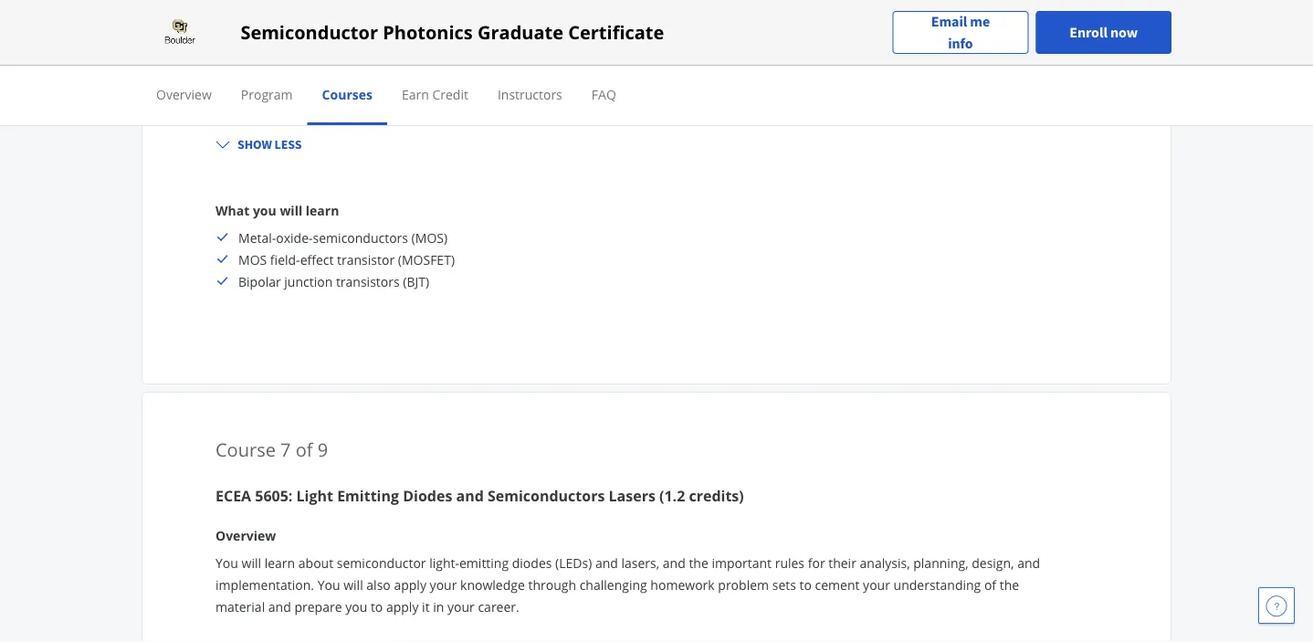 Task type: locate. For each thing, give the bounding box(es) containing it.
and down electronics,
[[428, 90, 451, 107]]

analyze
[[332, 7, 377, 25]]

in
[[433, 598, 444, 615]]

ecea up devices,
[[368, 46, 398, 63]]

1 vertical spatial knowledge
[[460, 576, 525, 593]]

2 horizontal spatial semiconductor
[[797, 46, 888, 63]]

1 horizontal spatial you
[[345, 598, 367, 615]]

diodes
[[512, 554, 552, 571]]

understanding down planning,
[[894, 576, 981, 593]]

1 vertical spatial the
[[1000, 576, 1020, 593]]

(e.g.
[[614, 68, 639, 85]]

apply left it
[[386, 598, 419, 615]]

junction
[[426, 7, 474, 25], [284, 273, 333, 290]]

5605:
[[255, 486, 293, 506]]

course 7 of 9
[[216, 437, 328, 462]]

learn up metal-oxide-semiconductors (mos)
[[306, 201, 339, 219]]

light
[[297, 486, 333, 506]]

1 vertical spatial junction
[[284, 273, 333, 290]]

0 horizontal spatial to
[[371, 598, 383, 615]]

1 vertical spatial overview
[[216, 527, 276, 544]]

2 vertical spatial will
[[344, 576, 363, 593]]

semiconductor up basic
[[797, 46, 888, 63]]

semiconductor
[[241, 20, 378, 45], [434, 46, 524, 63], [797, 46, 888, 63]]

0 horizontal spatial learn
[[265, 554, 295, 571]]

1 horizontal spatial learn
[[306, 201, 339, 219]]

you will learn about semiconductor light-emitting diodes (leds) and lasers, and the important rules for their analysis, planning, design, and implementation. you will also apply your knowledge through challenging homework problem sets to cement your understanding of the material and prepare you to apply it in your career.
[[216, 554, 1041, 615]]

semiconductor
[[253, 68, 343, 85], [337, 554, 426, 571]]

understanding down contact,
[[861, 68, 949, 85]]

ecea up systems
[[578, 46, 608, 63]]

&
[[549, 68, 558, 85]]

program
[[241, 85, 293, 103]]

and right 'design,'
[[1018, 554, 1041, 571]]

field-
[[270, 251, 300, 268]]

you up metal-
[[253, 201, 277, 219]]

1 horizontal spatial overview
[[216, 527, 276, 544]]

material
[[216, 598, 265, 615]]

what you will learn
[[216, 201, 339, 219]]

the up homework
[[689, 554, 709, 571]]

1 vertical spatial you
[[318, 576, 340, 593]]

1 vertical spatial learn
[[265, 554, 295, 571]]

of
[[1036, 46, 1048, 63], [952, 68, 964, 85], [296, 437, 313, 462], [985, 576, 997, 593]]

junction down effect
[[284, 273, 333, 290]]

about
[[299, 554, 334, 571]]

learn up implementation.
[[265, 554, 295, 571]]

credits)
[[689, 486, 744, 506]]

and up response
[[734, 46, 757, 63]]

implementation.
[[216, 576, 314, 593]]

0 horizontal spatial transistors
[[336, 273, 400, 290]]

faq
[[592, 85, 616, 103]]

will up implementation.
[[242, 554, 261, 571]]

ecea left 5605:
[[216, 486, 251, 506]]

knowledge up career.
[[460, 576, 525, 593]]

you up prepare
[[318, 576, 340, 593]]

1 vertical spatial understanding
[[894, 576, 981, 593]]

0 vertical spatial junction
[[426, 7, 474, 25]]

cement
[[815, 576, 860, 593]]

(bjt)
[[403, 273, 429, 290]]

apply up it
[[394, 576, 427, 593]]

transistors down transistor
[[336, 273, 400, 290]]

planning,
[[914, 554, 969, 571]]

you down also
[[345, 598, 367, 615]]

will up oxide-
[[280, 201, 303, 219]]

0 vertical spatial to
[[800, 576, 812, 593]]

career.
[[478, 598, 520, 615]]

and down implementation.
[[268, 598, 291, 615]]

will left also
[[344, 576, 363, 593]]

0 vertical spatial apply
[[394, 576, 427, 593]]

overview left active
[[156, 85, 212, 103]]

systems
[[561, 68, 611, 85]]

overview down 5605:
[[216, 527, 276, 544]]

semiconductor inside you will learn about semiconductor light-emitting diodes (leds) and lasers, and the important rules for their analysis, planning, design, and implementation. you will also apply your knowledge through challenging homework problem sets to cement your understanding of the material and prepare you to apply it in your career.
[[337, 554, 426, 571]]

differential
[[534, 90, 600, 107]]

2 horizontal spatial will
[[344, 576, 363, 593]]

semiconductors
[[313, 229, 408, 246]]

overview
[[156, 85, 212, 103], [216, 527, 276, 544]]

understanding
[[861, 68, 949, 85], [894, 576, 981, 593]]

0 horizontal spatial you
[[216, 554, 238, 571]]

and left analyze
[[306, 7, 329, 25]]

ecea
[[368, 46, 398, 63], [578, 46, 608, 63], [216, 486, 251, 506]]

1 horizontal spatial knowledge
[[460, 576, 525, 593]]

the down 'design,'
[[1000, 576, 1020, 593]]

to right the sets
[[800, 576, 812, 593]]

to down also
[[371, 598, 383, 615]]

0 horizontal spatial ecea
[[216, 486, 251, 506]]

semiconductor up the needed:
[[241, 20, 378, 45]]

lasers,
[[622, 554, 660, 571]]

analysis),
[[769, 68, 824, 85]]

0 horizontal spatial will
[[242, 554, 261, 571]]

semiconductor up electronics,
[[434, 46, 524, 63]]

design,
[[972, 554, 1015, 571]]

enroll now
[[1070, 23, 1138, 42]]

response
[[708, 68, 766, 85]]

1 vertical spatial you
[[345, 598, 367, 615]]

1 vertical spatial transistors
[[336, 273, 400, 290]]

0 vertical spatial the
[[689, 554, 709, 571]]

(mos)
[[412, 229, 448, 246]]

basic
[[827, 68, 858, 85]]

metal-
[[238, 229, 276, 246]]

0 vertical spatial learn
[[306, 201, 339, 219]]

overview link
[[156, 85, 212, 103]]

carrier
[[968, 68, 1007, 85]]

through
[[528, 576, 576, 593]]

0 vertical spatial transistors
[[478, 7, 541, 25]]

1 vertical spatial semiconductor
[[337, 554, 426, 571]]

you up implementation.
[[216, 554, 238, 571]]

understanding inside prior knowledge needed: ecea 5630 semiconductor physics, ecea 5631 diode junction and metal semiconductor contact, understanding of active semiconductor devices, basic electronics, circuits & systems (e.g. frequency response analysis), basic understanding of carrier concentration and quantum theory and calculus and differential equations.
[[861, 68, 949, 85]]

your
[[430, 576, 457, 593], [863, 576, 891, 593], [448, 598, 475, 615]]

you
[[253, 201, 277, 219], [345, 598, 367, 615]]

knowledge inside you will learn about semiconductor light-emitting diodes (leds) and lasers, and the important rules for their analysis, planning, design, and implementation. you will also apply your knowledge through challenging homework problem sets to cement your understanding of the material and prepare you to apply it in your career.
[[460, 576, 525, 593]]

5630
[[402, 46, 431, 63]]

understand
[[232, 7, 303, 25]]

0 vertical spatial overview
[[156, 85, 212, 103]]

0 vertical spatial will
[[280, 201, 303, 219]]

(mosfet)
[[398, 251, 455, 268]]

1 horizontal spatial junction
[[426, 7, 474, 25]]

info
[[948, 34, 973, 53]]

0 vertical spatial understanding
[[861, 68, 949, 85]]

1 horizontal spatial will
[[280, 201, 303, 219]]

emitting
[[460, 554, 509, 571]]

0 vertical spatial knowledge
[[248, 46, 313, 63]]

apply
[[394, 576, 427, 593], [386, 598, 419, 615]]

semiconductor up also
[[337, 554, 426, 571]]

junction right bipolar
[[426, 7, 474, 25]]

knowledge
[[248, 46, 313, 63], [460, 576, 525, 593]]

0 horizontal spatial you
[[253, 201, 277, 219]]

enroll now button
[[1036, 11, 1172, 54]]

semiconductor up concentration
[[253, 68, 343, 85]]

and
[[306, 7, 329, 25], [734, 46, 757, 63], [302, 90, 325, 107], [428, 90, 451, 107], [507, 90, 530, 107], [456, 486, 484, 506], [596, 554, 618, 571], [663, 554, 686, 571], [1018, 554, 1041, 571], [268, 598, 291, 615]]

you
[[216, 554, 238, 571], [318, 576, 340, 593]]

0 horizontal spatial overview
[[156, 85, 212, 103]]

0 vertical spatial semiconductor
[[253, 68, 343, 85]]

transistors left (bjt).
[[478, 7, 541, 25]]

0 horizontal spatial junction
[[284, 273, 333, 290]]

0 horizontal spatial the
[[689, 554, 709, 571]]

and left 'quantum'
[[302, 90, 325, 107]]

metal-oxide-semiconductors (mos)
[[238, 229, 448, 246]]

0 horizontal spatial knowledge
[[248, 46, 313, 63]]

concentration
[[216, 90, 299, 107]]

1 horizontal spatial transistors
[[478, 7, 541, 25]]

knowledge down understand in the left of the page
[[248, 46, 313, 63]]

of right understanding at top right
[[1036, 46, 1048, 63]]

oxide-
[[276, 229, 313, 246]]

transistors inside list item
[[478, 7, 541, 25]]

to
[[800, 576, 812, 593], [371, 598, 383, 615]]

and inside list item
[[306, 7, 329, 25]]

(leds)
[[555, 554, 592, 571]]

homework
[[651, 576, 715, 593]]

will
[[280, 201, 303, 219], [242, 554, 261, 571], [344, 576, 363, 593]]

now
[[1111, 23, 1138, 42]]

of down 'design,'
[[985, 576, 997, 593]]



Task type: describe. For each thing, give the bounding box(es) containing it.
learn inside you will learn about semiconductor light-emitting diodes (leds) and lasers, and the important rules for their analysis, planning, design, and implementation. you will also apply your knowledge through challenging homework problem sets to cement your understanding of the material and prepare you to apply it in your career.
[[265, 554, 295, 571]]

(1.2
[[660, 486, 685, 506]]

1 vertical spatial will
[[242, 554, 261, 571]]

emitting
[[337, 486, 399, 506]]

mos
[[238, 251, 267, 268]]

1 horizontal spatial ecea
[[368, 46, 398, 63]]

their
[[829, 554, 857, 571]]

earn credit
[[402, 85, 469, 103]]

of right 7
[[296, 437, 313, 462]]

course
[[216, 437, 276, 462]]

help center image
[[1266, 595, 1288, 617]]

diode
[[644, 46, 679, 63]]

show
[[238, 136, 272, 153]]

quantum
[[328, 90, 383, 107]]

credit
[[433, 85, 469, 103]]

important
[[712, 554, 772, 571]]

overview inside certificate menu element
[[156, 85, 212, 103]]

for
[[808, 554, 825, 571]]

enroll
[[1070, 23, 1108, 42]]

effect
[[300, 251, 334, 268]]

transistor
[[337, 251, 395, 268]]

circuits
[[501, 68, 545, 85]]

bipolar
[[381, 7, 423, 25]]

you inside you will learn about semiconductor light-emitting diodes (leds) and lasers, and the important rules for their analysis, planning, design, and implementation. you will also apply your knowledge through challenging homework problem sets to cement your understanding of the material and prepare you to apply it in your career.
[[345, 598, 367, 615]]

what
[[216, 201, 250, 219]]

ecea 5605: light emitting diodes and semiconductors lasers (1.2 credits)
[[216, 486, 744, 506]]

electronics,
[[430, 68, 498, 85]]

light-
[[430, 554, 460, 571]]

1 horizontal spatial semiconductor
[[434, 46, 524, 63]]

email me info
[[932, 12, 990, 53]]

earn credit link
[[402, 85, 469, 103]]

calculus
[[455, 90, 504, 107]]

understanding
[[943, 46, 1032, 63]]

junction inside list item
[[426, 7, 474, 25]]

photonics
[[383, 20, 473, 45]]

it
[[422, 598, 430, 615]]

lasers
[[609, 486, 656, 506]]

needed:
[[316, 46, 364, 63]]

and right diodes
[[456, 486, 484, 506]]

certificate menu element
[[142, 66, 1172, 125]]

also
[[367, 576, 391, 593]]

and down circuits
[[507, 90, 530, 107]]

understand and analyze bipolar junction transistors (bjt). list item
[[232, 6, 1065, 26]]

show less
[[238, 136, 302, 153]]

your down the analysis,
[[863, 576, 891, 593]]

graduate
[[478, 20, 564, 45]]

5631
[[611, 46, 641, 63]]

contact,
[[891, 46, 940, 63]]

earn
[[402, 85, 429, 103]]

less
[[275, 136, 302, 153]]

semiconductor photonics graduate certificate
[[241, 20, 664, 45]]

sets
[[773, 576, 796, 593]]

your down light-
[[430, 576, 457, 593]]

certificate
[[568, 20, 664, 45]]

and up homework
[[663, 554, 686, 571]]

bipolar junction transistors (bjt)
[[238, 273, 429, 290]]

bipolar
[[238, 273, 281, 290]]

semiconductors
[[488, 486, 605, 506]]

0 vertical spatial you
[[216, 554, 238, 571]]

of left carrier
[[952, 68, 964, 85]]

me
[[970, 12, 990, 31]]

1 vertical spatial apply
[[386, 598, 419, 615]]

courses link
[[322, 85, 373, 103]]

instructors
[[498, 85, 563, 103]]

1 horizontal spatial to
[[800, 576, 812, 593]]

equations.
[[604, 90, 666, 107]]

understand and analyze bipolar junction transistors (bjt).
[[232, 7, 575, 25]]

theory
[[386, 90, 425, 107]]

9
[[318, 437, 328, 462]]

junction
[[683, 46, 731, 63]]

1 horizontal spatial you
[[318, 576, 340, 593]]

show less button
[[208, 128, 309, 161]]

2 horizontal spatial ecea
[[578, 46, 608, 63]]

1 horizontal spatial the
[[1000, 576, 1020, 593]]

faq link
[[592, 85, 616, 103]]

basic
[[397, 68, 427, 85]]

knowledge inside prior knowledge needed: ecea 5630 semiconductor physics, ecea 5631 diode junction and metal semiconductor contact, understanding of active semiconductor devices, basic electronics, circuits & systems (e.g. frequency response analysis), basic understanding of carrier concentration and quantum theory and calculus and differential equations.
[[248, 46, 313, 63]]

metal
[[760, 46, 794, 63]]

semiconductor inside prior knowledge needed: ecea 5630 semiconductor physics, ecea 5631 diode junction and metal semiconductor contact, understanding of active semiconductor devices, basic electronics, circuits & systems (e.g. frequency response analysis), basic understanding of carrier concentration and quantum theory and calculus and differential equations.
[[253, 68, 343, 85]]

0 horizontal spatial semiconductor
[[241, 20, 378, 45]]

university of colorado boulder image
[[142, 18, 219, 47]]

problem
[[718, 576, 769, 593]]

and up challenging
[[596, 554, 618, 571]]

1 vertical spatial to
[[371, 598, 383, 615]]

active
[[216, 68, 250, 85]]

mos field-effect transistor (mosfet)
[[238, 251, 455, 268]]

diodes
[[403, 486, 453, 506]]

0 vertical spatial you
[[253, 201, 277, 219]]

rules
[[775, 554, 805, 571]]

analysis,
[[860, 554, 910, 571]]

courses
[[322, 85, 373, 103]]

devices,
[[346, 68, 393, 85]]

instructors link
[[498, 85, 563, 103]]

email
[[932, 12, 968, 31]]

program link
[[241, 85, 293, 103]]

your right in
[[448, 598, 475, 615]]

(bjt).
[[545, 7, 575, 25]]

prior knowledge needed: ecea 5630 semiconductor physics, ecea 5631 diode junction and metal semiconductor contact, understanding of active semiconductor devices, basic electronics, circuits & systems (e.g. frequency response analysis), basic understanding of carrier concentration and quantum theory and calculus and differential equations.
[[216, 46, 1048, 107]]

of inside you will learn about semiconductor light-emitting diodes (leds) and lasers, and the important rules for their analysis, planning, design, and implementation. you will also apply your knowledge through challenging homework problem sets to cement your understanding of the material and prepare you to apply it in your career.
[[985, 576, 997, 593]]

email me info button
[[893, 11, 1029, 54]]

understanding inside you will learn about semiconductor light-emitting diodes (leds) and lasers, and the important rules for their analysis, planning, design, and implementation. you will also apply your knowledge through challenging homework problem sets to cement your understanding of the material and prepare you to apply it in your career.
[[894, 576, 981, 593]]



Task type: vqa. For each thing, say whether or not it's contained in the screenshot.
the leftmost to
yes



